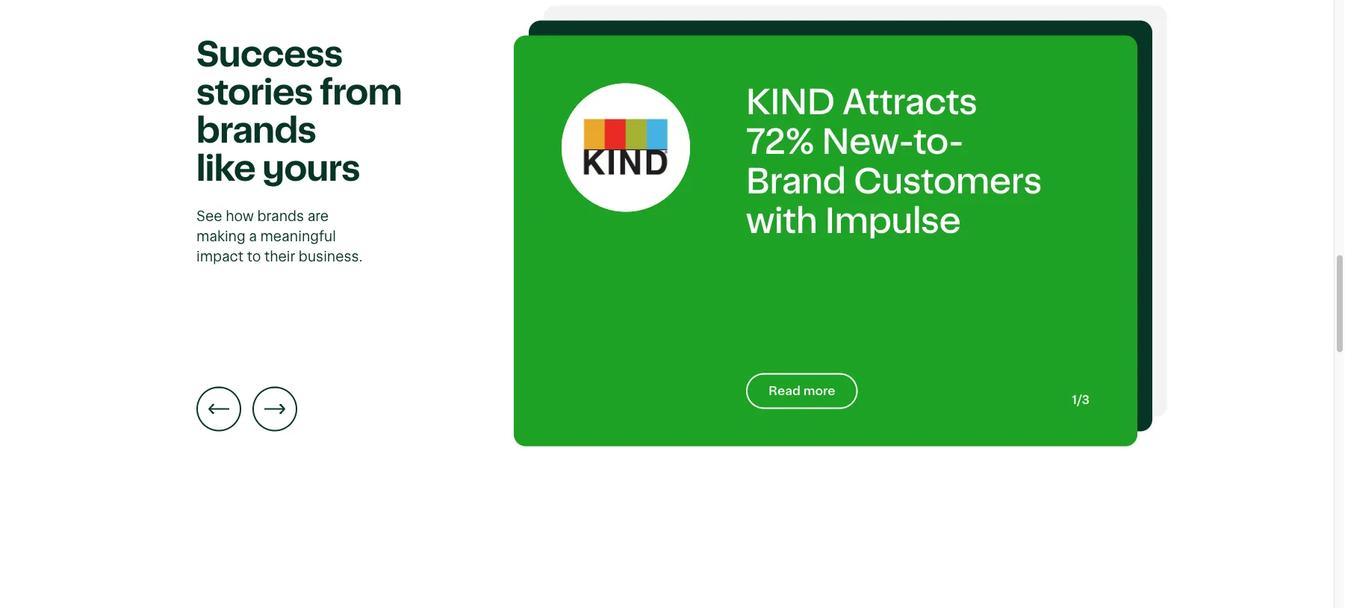 Task type: locate. For each thing, give the bounding box(es) containing it.
and inside sprout and stackline drive 75% lift in roas
[[899, 55, 963, 91]]

more inside read more 1 / 3
[[804, 385, 836, 398]]

0 vertical spatial read
[[784, 370, 816, 383]]

1 vertical spatial brands
[[257, 209, 304, 224]]

attracts
[[843, 85, 978, 121]]

success stories from brands like yours
[[197, 37, 402, 187]]

read for read more 1 / 3
[[769, 385, 801, 398]]

and inside flywheel and anheuser- busch increase reach by 200%
[[922, 70, 986, 106]]

read more link
[[762, 359, 873, 395], [747, 374, 858, 410]]

brands inside 'success stories from brands like yours'
[[197, 113, 316, 149]]

business.
[[299, 249, 363, 264]]

read
[[784, 370, 816, 383], [769, 385, 801, 398]]

/
[[1078, 394, 1083, 407]]

brands
[[197, 113, 316, 149], [257, 209, 304, 224]]

busch
[[762, 149, 867, 185]]

1 vertical spatial more
[[804, 385, 836, 398]]

read inside read more 1 / 3
[[769, 385, 801, 398]]

drive
[[940, 95, 1029, 131]]

success
[[197, 37, 343, 73]]

more
[[819, 370, 851, 383], [804, 385, 836, 398]]

and for stackline
[[899, 55, 963, 91]]

1 vertical spatial read
[[769, 385, 801, 398]]

see
[[197, 209, 222, 224]]

with
[[747, 204, 818, 240]]

read more 1 / 3
[[769, 385, 1090, 407]]

and up drive
[[899, 55, 963, 91]]

yours
[[263, 152, 360, 187]]

flywheel and anheuser- busch increase reach by 200%
[[762, 70, 1026, 225]]

0 vertical spatial brands
[[197, 113, 316, 149]]

reach
[[762, 189, 870, 225]]

impact
[[197, 249, 244, 264]]

0 vertical spatial more
[[819, 370, 851, 383]]

sprout
[[776, 55, 891, 91]]

and up to-
[[922, 70, 986, 106]]

kind
[[747, 85, 835, 121]]

75%
[[776, 134, 845, 170]]

and
[[899, 55, 963, 91], [922, 70, 986, 106]]

their
[[265, 249, 295, 264]]

lift
[[853, 134, 908, 170]]

and for anheuser-
[[922, 70, 986, 106]]

brands up meaningful
[[257, 209, 304, 224]]

brands down stories
[[197, 113, 316, 149]]

are
[[308, 209, 329, 224]]



Task type: vqa. For each thing, say whether or not it's contained in the screenshot.
yours
yes



Task type: describe. For each thing, give the bounding box(es) containing it.
impulse
[[826, 204, 962, 240]]

to
[[247, 249, 261, 264]]

a
[[249, 229, 257, 244]]

how
[[226, 209, 254, 224]]

making
[[197, 229, 246, 244]]

stories
[[197, 75, 313, 111]]

see how brands are making a meaningful impact to their business.
[[197, 209, 363, 264]]

new-
[[823, 125, 914, 161]]

read more link for kind attracts 72% new-to- brand customers with impulse
[[747, 374, 858, 410]]

from
[[320, 75, 402, 111]]

1
[[1073, 394, 1078, 407]]

like
[[197, 152, 256, 187]]

meaningful
[[260, 229, 336, 244]]

3
[[1083, 394, 1090, 407]]

in
[[916, 134, 945, 170]]

read more link for flywheel and anheuser- busch increase reach by 200%
[[762, 359, 873, 395]]

kind attracts 72% new-to- brand customers with impulse
[[747, 85, 1043, 240]]

brands inside see how brands are making a meaningful impact to their business.
[[257, 209, 304, 224]]

to-
[[914, 125, 964, 161]]

sprout and stackline drive 75% lift in roas
[[776, 55, 1052, 170]]

anheuser-
[[762, 110, 937, 146]]

roas
[[953, 134, 1052, 170]]

flywheel
[[762, 70, 914, 106]]

brand
[[747, 164, 847, 200]]

200%
[[930, 189, 1026, 225]]

stackline
[[776, 95, 932, 131]]

more for read more 1 / 3
[[804, 385, 836, 398]]

more for read more
[[819, 370, 851, 383]]

72%
[[747, 125, 815, 161]]

read more
[[784, 370, 851, 383]]

increase
[[875, 149, 1021, 185]]

customers
[[855, 164, 1043, 200]]

read for read more
[[784, 370, 816, 383]]

by
[[877, 189, 922, 225]]



